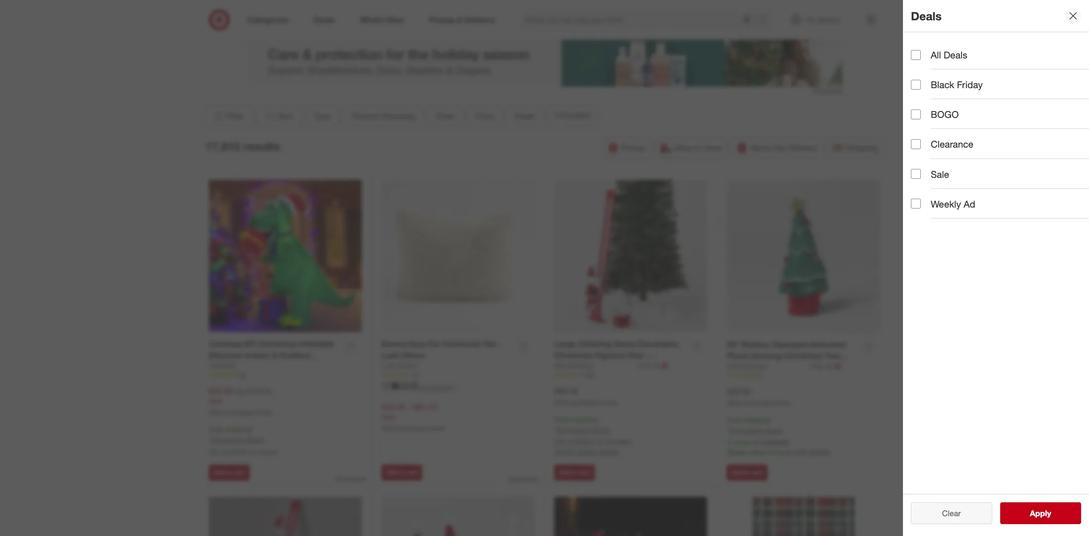 Task type: describe. For each thing, give the bounding box(es) containing it.
ready
[[727, 449, 747, 457]]

online inside $55.99 reg $159.99 sale when purchased online
[[256, 410, 272, 417]]

check nearby stores button
[[554, 448, 619, 458]]

operated
[[772, 340, 807, 350]]

dinosaur
[[209, 351, 243, 361]]

52 link
[[382, 371, 534, 380]]

17,915 results
[[205, 140, 280, 153]]

search
[[754, 16, 778, 26]]

apply. for $30.00
[[765, 427, 783, 435]]

type
[[314, 111, 331, 121]]

available for in
[[222, 448, 249, 457]]

Black Friday checkbox
[[911, 80, 921, 90]]

at inside free shipping * * exclusions apply. not available at glendale check nearby stores
[[596, 438, 602, 447]]

6ft
[[244, 339, 256, 349]]

exclusions apply. link for $65.00
[[557, 426, 611, 435]]

exclusions for $65.00
[[557, 426, 590, 435]]

decoration
[[250, 362, 292, 372]]

wondershop™ inside large climbing santa decorative christmas figurine red - wondershop™
[[554, 362, 606, 372]]

All Deals checkbox
[[911, 50, 921, 60]]

apply button
[[1000, 503, 1081, 525]]

$43.49 - $84.40 sale when purchased online
[[382, 402, 445, 433]]

only at ¬ for -
[[638, 361, 668, 371]]

deals button
[[506, 105, 543, 127]]

exclusions apply. link for $30.00
[[729, 427, 783, 435]]

apply. inside free shipping * * exclusions apply. not available in stores
[[246, 436, 265, 445]]

at inside free shipping * * exclusions apply. in stock at  glendale ready within 6 hours with pickup
[[754, 439, 759, 447]]

add to cart button for 20" battery operated animated plush dancing christmas tree sculpture - wondershop™ green
[[727, 466, 768, 482]]

to for 20" battery operated animated plush dancing christmas tree sculpture - wondershop™ green
[[744, 470, 750, 477]]

available for at
[[567, 438, 594, 447]]

online inside $30.00 when purchased online
[[774, 400, 790, 408]]

costway for costway
[[209, 362, 236, 370]]

6 inside free shipping * * exclusions apply. in stock at  glendale ready within 6 hours with pickup
[[769, 449, 773, 457]]

santa
[[614, 339, 636, 349]]

only for christmas
[[811, 362, 825, 371]]

at down decorative
[[654, 362, 660, 370]]

- inside 20" battery operated animated plush dancing christmas tree sculpture - wondershop™ green
[[766, 362, 769, 372]]

0 vertical spatial 6
[[758, 372, 761, 380]]

decor
[[399, 362, 417, 370]]

décor
[[402, 351, 425, 361]]

battery
[[742, 340, 770, 350]]

262
[[585, 372, 595, 379]]

climbing
[[578, 339, 612, 349]]

262 link
[[554, 371, 707, 380]]

check
[[554, 448, 574, 457]]

clearance
[[931, 139, 974, 150]]

when inside $65.00 when purchased online
[[554, 400, 570, 407]]

clear
[[942, 509, 961, 519]]

shipping for $65.00
[[570, 416, 597, 424]]

black
[[931, 79, 955, 90]]

store
[[703, 143, 721, 153]]

delivery
[[789, 143, 817, 153]]

sponsored for costway 6ft christmas inflatable dinosaur indoor & outdoor christmas decoration
[[336, 476, 365, 484]]

shop in store
[[674, 143, 721, 153]]

free shipping * * exclusions apply. not available in stores
[[209, 426, 277, 457]]

grouping
[[382, 111, 415, 121]]

product grouping button
[[343, 105, 423, 127]]

costway 6ft christmas inflatable dinosaur indoor & outdoor christmas decoration link
[[209, 339, 338, 372]]

advertisement region
[[247, 37, 842, 87]]

52
[[412, 372, 419, 379]]

costway for costway 6ft christmas inflatable dinosaur indoor & outdoor christmas decoration
[[209, 339, 242, 349]]

same day delivery button
[[732, 137, 824, 159]]

not for free shipping * * exclusions apply. not available in stores
[[209, 448, 220, 457]]

results
[[243, 140, 280, 153]]

to for large climbing santa decorative christmas figurine red - wondershop™
[[572, 470, 577, 477]]

clear button
[[911, 503, 992, 525]]

same
[[750, 143, 771, 153]]

¬ for -
[[662, 361, 668, 371]]

17,915
[[205, 140, 240, 153]]

glendale for $65.00
[[604, 438, 632, 447]]

tree
[[825, 351, 841, 361]]

add to cart for large climbing santa decorative christmas figurine red - wondershop™
[[559, 470, 591, 477]]

emma faux fur comforter set - lush décor link
[[382, 339, 511, 361]]

shop in store button
[[656, 137, 728, 159]]

faux
[[408, 339, 426, 349]]

filter
[[227, 111, 244, 121]]

wondershop™ inside 20" battery operated animated plush dancing christmas tree sculpture - wondershop™ green
[[771, 362, 823, 372]]

shipping
[[846, 143, 878, 153]]

sort button
[[255, 105, 301, 127]]

with
[[794, 449, 807, 457]]

exclusions for $30.00
[[729, 427, 763, 435]]

deals dialog
[[903, 0, 1089, 537]]

animated
[[810, 340, 846, 350]]

friday
[[957, 79, 983, 90]]

filter button
[[205, 105, 251, 127]]

lush inside emma faux fur comforter set - lush décor
[[382, 351, 400, 361]]

comforter
[[442, 339, 481, 349]]

color button
[[427, 105, 463, 127]]

large climbing santa decorative christmas figurine red - wondershop™ link
[[554, 339, 684, 372]]

online inside $65.00 when purchased online
[[601, 400, 617, 407]]

sponsored for emma faux fur comforter set - lush décor
[[509, 476, 538, 484]]

add for costway 6ft christmas inflatable dinosaur indoor & outdoor christmas decoration
[[213, 470, 225, 477]]

inflatable
[[299, 339, 334, 349]]

$43.49
[[382, 402, 405, 412]]

sculpture
[[727, 362, 763, 372]]

free shipping * * exclusions apply. not available at glendale check nearby stores
[[554, 416, 632, 457]]

stores inside free shipping * * exclusions apply. not available in stores
[[258, 448, 277, 457]]

pickup
[[621, 143, 645, 153]]

day
[[773, 143, 787, 153]]

search button
[[754, 9, 778, 33]]

stores inside free shipping * * exclusions apply. not available at glendale check nearby stores
[[599, 448, 619, 457]]

cart for large climbing santa decorative christmas figurine red - wondershop™
[[579, 470, 591, 477]]

stock
[[735, 439, 752, 447]]

63 link
[[209, 371, 362, 380]]

free inside free shipping * * exclusions apply. not available in stores
[[209, 426, 223, 434]]

wondershop link for wondershop™
[[554, 361, 636, 371]]

2 lush from the top
[[382, 362, 397, 370]]

shop
[[674, 143, 693, 153]]

add to cart button for large climbing santa decorative christmas figurine red - wondershop™
[[554, 466, 595, 482]]

1 horizontal spatial deals
[[911, 9, 942, 23]]

$65.00
[[554, 386, 578, 396]]

large climbing santa decorative christmas figurine red - wondershop™
[[554, 339, 679, 372]]

- inside $43.49 - $84.40 sale when purchased online
[[408, 402, 411, 412]]

add for 20" battery operated animated plush dancing christmas tree sculpture - wondershop™ green
[[731, 470, 743, 477]]

20"
[[727, 340, 740, 350]]

$55.99
[[209, 386, 233, 396]]

set
[[484, 339, 496, 349]]

add for emma faux fur comforter set - lush décor
[[386, 470, 397, 477]]



Task type: vqa. For each thing, say whether or not it's contained in the screenshot.
Exclusions Apply. "link" corresponding to $65.00
yes



Task type: locate. For each thing, give the bounding box(es) containing it.
exclusions apply. link up stock
[[729, 427, 783, 435]]

when down $43.49
[[382, 425, 397, 433]]

deals right price button
[[515, 111, 535, 121]]

fur
[[428, 339, 440, 349]]

wondershop for christmas
[[554, 362, 594, 370]]

only down 'red'
[[638, 362, 652, 370]]

lush down emma in the left of the page
[[382, 351, 400, 361]]

1 horizontal spatial shipping
[[570, 416, 597, 424]]

add to cart
[[213, 470, 245, 477], [386, 470, 418, 477], [559, 470, 591, 477], [731, 470, 763, 477]]

costway inside costway 6ft christmas inflatable dinosaur indoor & outdoor christmas decoration
[[209, 339, 242, 349]]

shipping inside free shipping * * exclusions apply. not available at glendale check nearby stores
[[570, 416, 597, 424]]

Weekly Ad checkbox
[[911, 199, 921, 209]]

0 horizontal spatial 6
[[758, 372, 761, 380]]

- down dancing
[[766, 362, 769, 372]]

0 vertical spatial available
[[567, 438, 594, 447]]

only at ¬ down 'red'
[[638, 361, 668, 371]]

when inside $43.49 - $84.40 sale when purchased online
[[382, 425, 397, 433]]

apply. for $65.00
[[592, 426, 611, 435]]

purchased down $65.00
[[571, 400, 600, 407]]

1 stores from the left
[[258, 448, 277, 457]]

1 horizontal spatial wondershop™
[[771, 362, 823, 372]]

online down $159.99
[[256, 410, 272, 417]]

20" battery operated animated plush dancing christmas tree sculpture - wondershop™ green link
[[727, 339, 857, 372]]

dancing
[[750, 351, 782, 361]]

0 horizontal spatial deals
[[515, 111, 535, 121]]

add to cart for emma faux fur comforter set - lush décor
[[386, 470, 418, 477]]

0 horizontal spatial wondershop link
[[554, 361, 636, 371]]

large
[[554, 339, 576, 349]]

2 add from the left
[[386, 470, 397, 477]]

1 cart from the left
[[234, 470, 245, 477]]

sale down $43.49
[[382, 414, 395, 422]]

2 horizontal spatial deals
[[944, 49, 968, 61]]

0 horizontal spatial available
[[222, 448, 249, 457]]

4 to from the left
[[744, 470, 750, 477]]

price
[[476, 111, 494, 121]]

sort
[[278, 111, 293, 121]]

deals inside button
[[515, 111, 535, 121]]

costway down dinosaur
[[209, 362, 236, 370]]

1 vertical spatial costway
[[209, 362, 236, 370]]

online down 262 link
[[601, 400, 617, 407]]

1 horizontal spatial wondershop
[[727, 362, 767, 371]]

purchased down $30.00
[[744, 400, 772, 408]]

0 vertical spatial sale
[[931, 169, 949, 180]]

3 add from the left
[[559, 470, 570, 477]]

not inside free shipping * * exclusions apply. not available in stores
[[209, 448, 220, 457]]

in inside free shipping * * exclusions apply. not available in stores
[[251, 448, 256, 457]]

$30.00 when purchased online
[[727, 387, 790, 408]]

at down tree on the right of the page
[[827, 362, 833, 371]]

deals right all at the right
[[944, 49, 968, 61]]

when down $65.00
[[554, 400, 570, 407]]

purchased inside $30.00 when purchased online
[[744, 400, 772, 408]]

apply. up nearby
[[592, 426, 611, 435]]

emma faux fur comforter set - lush décor
[[382, 339, 502, 361]]

lush decor link
[[382, 361, 417, 371]]

$159.99
[[247, 387, 271, 396]]

apply. up hours
[[765, 427, 783, 435]]

0 horizontal spatial sponsored
[[336, 476, 365, 484]]

purchased
[[571, 400, 600, 407], [744, 400, 772, 408], [226, 410, 254, 417], [399, 425, 427, 433]]

0 horizontal spatial in
[[251, 448, 256, 457]]

2 add to cart from the left
[[386, 470, 418, 477]]

nearby
[[576, 448, 598, 457]]

add to cart for costway 6ft christmas inflatable dinosaur indoor & outdoor christmas decoration
[[213, 470, 245, 477]]

shipping button
[[828, 137, 884, 159]]

1 horizontal spatial free
[[554, 416, 568, 424]]

price button
[[467, 105, 502, 127]]

at up within
[[754, 439, 759, 447]]

*
[[597, 416, 599, 424], [769, 416, 772, 425], [251, 426, 254, 434], [554, 426, 557, 435], [727, 427, 729, 435], [209, 436, 211, 445]]

free inside free shipping * * exclusions apply. not available at glendale check nearby stores
[[554, 416, 568, 424]]

0 horizontal spatial stores
[[258, 448, 277, 457]]

not inside free shipping * * exclusions apply. not available at glendale check nearby stores
[[554, 438, 566, 447]]

glendale for $30.00
[[761, 439, 789, 447]]

wondershop up 262 in the bottom of the page
[[554, 362, 594, 370]]

purchased down $84.40
[[399, 425, 427, 433]]

1 horizontal spatial glendale
[[761, 439, 789, 447]]

1 costway from the top
[[209, 339, 242, 349]]

- right $43.49
[[408, 402, 411, 412]]

when down $30.00
[[727, 400, 742, 408]]

wondershop link down dancing
[[727, 362, 809, 372]]

purchased inside $43.49 - $84.40 sale when purchased online
[[399, 425, 427, 433]]

cart for 20" battery operated animated plush dancing christmas tree sculpture - wondershop™ green
[[752, 470, 763, 477]]

4 add from the left
[[731, 470, 743, 477]]

1 vertical spatial lush
[[382, 362, 397, 370]]

2 stores from the left
[[599, 448, 619, 457]]

reg
[[235, 387, 245, 396]]

only up 6 link on the right bottom of page
[[811, 362, 825, 371]]

1 horizontal spatial exclusions
[[557, 426, 590, 435]]

not
[[554, 438, 566, 447], [209, 448, 220, 457]]

wondershop™ down the operated
[[771, 362, 823, 372]]

cart for costway 6ft christmas inflatable dinosaur indoor & outdoor christmas decoration
[[234, 470, 245, 477]]

1 horizontal spatial wondershop link
[[727, 362, 809, 372]]

shipping
[[570, 416, 597, 424], [743, 416, 769, 425], [225, 426, 251, 434]]

$30.00
[[727, 387, 751, 397]]

cart for emma faux fur comforter set - lush décor
[[406, 470, 418, 477]]

sale down $55.99
[[209, 398, 223, 406]]

decorative
[[638, 339, 679, 349]]

type button
[[305, 105, 339, 127]]

free for $65.00
[[554, 416, 568, 424]]

2 horizontal spatial sponsored
[[813, 87, 842, 95]]

add to cart for 20" battery operated animated plush dancing christmas tree sculpture - wondershop™ green
[[731, 470, 763, 477]]

available inside free shipping * * exclusions apply. not available at glendale check nearby stores
[[567, 438, 594, 447]]

20" battery operated animated plush dancing christmas tree sculpture - wondershop™ green image
[[727, 180, 880, 334], [727, 180, 880, 334]]

purchased inside $65.00 when purchased online
[[571, 400, 600, 407]]

Sale checkbox
[[911, 169, 921, 179]]

sale for costway 6ft christmas inflatable dinosaur indoor & outdoor christmas decoration
[[209, 398, 223, 406]]

add for large climbing santa decorative christmas figurine red - wondershop™
[[559, 470, 570, 477]]

1 add from the left
[[213, 470, 225, 477]]

wondershop link
[[554, 361, 636, 371], [727, 362, 809, 372]]

costway 8ft inflatable christmas dachshund arch yard decoration with leds & air blower image
[[554, 498, 707, 537], [554, 498, 707, 537]]

1 horizontal spatial only at ¬
[[811, 362, 841, 372]]

fpo/apo button
[[547, 105, 599, 127]]

0 horizontal spatial ¬
[[662, 361, 668, 371]]

sponsored
[[813, 87, 842, 95], [336, 476, 365, 484], [509, 476, 538, 484]]

1 horizontal spatial ¬
[[834, 362, 841, 372]]

deals
[[911, 9, 942, 23], [944, 49, 968, 61], [515, 111, 535, 121]]

1 vertical spatial not
[[209, 448, 220, 457]]

christmas down large
[[554, 351, 593, 361]]

exclusions down $55.99 reg $159.99 sale when purchased online
[[211, 436, 245, 445]]

costway up dinosaur
[[209, 339, 242, 349]]

¬ down decorative
[[662, 361, 668, 371]]

black friday
[[931, 79, 983, 90]]

0 horizontal spatial exclusions
[[211, 436, 245, 445]]

exclusions up stock
[[729, 427, 763, 435]]

2 horizontal spatial exclusions apply. link
[[729, 427, 783, 435]]

2 costway from the top
[[209, 362, 236, 370]]

- inside emma faux fur comforter set - lush décor
[[498, 339, 502, 349]]

¬ for tree
[[834, 362, 841, 372]]

0 horizontal spatial wondershop™
[[554, 362, 606, 372]]

1 horizontal spatial exclusions apply. link
[[557, 426, 611, 435]]

exclusions inside free shipping * * exclusions apply. not available in stores
[[211, 436, 245, 445]]

green
[[825, 362, 848, 372]]

apply.
[[592, 426, 611, 435], [765, 427, 783, 435], [246, 436, 265, 445]]

4 add to cart from the left
[[731, 470, 763, 477]]

purchased inside $55.99 reg $159.99 sale when purchased online
[[226, 410, 254, 417]]

2 horizontal spatial apply.
[[765, 427, 783, 435]]

0 horizontal spatial sale
[[209, 398, 223, 406]]

apply. inside free shipping * * exclusions apply. in stock at  glendale ready within 6 hours with pickup
[[765, 427, 783, 435]]

only at ¬ for tree
[[811, 362, 841, 372]]

¬
[[662, 361, 668, 371], [834, 362, 841, 372]]

large climbing santa decorative christmas figurine red - wondershop™ image
[[554, 180, 707, 333], [554, 180, 707, 333], [209, 498, 362, 537], [209, 498, 362, 537]]

0 horizontal spatial apply.
[[246, 436, 265, 445]]

1 add to cart from the left
[[213, 470, 245, 477]]

emma
[[382, 339, 406, 349]]

1 horizontal spatial only
[[811, 362, 825, 371]]

in
[[727, 439, 733, 447]]

christmas down dinosaur
[[209, 362, 248, 372]]

1 horizontal spatial 6
[[769, 449, 773, 457]]

sale
[[931, 169, 949, 180], [209, 398, 223, 406], [382, 414, 395, 422]]

available
[[567, 438, 594, 447], [222, 448, 249, 457]]

glendale inside free shipping * * exclusions apply. not available at glendale check nearby stores
[[604, 438, 632, 447]]

2 vertical spatial sale
[[382, 414, 395, 422]]

exclusions up check on the bottom of the page
[[557, 426, 590, 435]]

add to cart button for emma faux fur comforter set - lush décor
[[382, 466, 422, 482]]

3 cart from the left
[[579, 470, 591, 477]]

when down $55.99
[[209, 410, 224, 417]]

¬ down tree on the right of the page
[[834, 362, 841, 372]]

0 horizontal spatial glendale
[[604, 438, 632, 447]]

BOGO checkbox
[[911, 110, 921, 120]]

0 vertical spatial in
[[695, 143, 701, 153]]

costway
[[209, 339, 242, 349], [209, 362, 236, 370]]

0 horizontal spatial only at ¬
[[638, 361, 668, 371]]

2 horizontal spatial sale
[[931, 169, 949, 180]]

3pc fabric gnome christmas figurine set - wondershop™ white/red image
[[382, 498, 534, 537], [382, 498, 534, 537]]

to
[[226, 470, 232, 477], [399, 470, 405, 477], [572, 470, 577, 477], [744, 470, 750, 477]]

exclusions inside free shipping * * exclusions apply. not available at glendale check nearby stores
[[557, 426, 590, 435]]

4 add to cart button from the left
[[727, 466, 768, 482]]

3 add to cart from the left
[[559, 470, 591, 477]]

red
[[628, 351, 643, 361]]

- right 'red'
[[646, 351, 649, 361]]

deals up all at the right
[[911, 9, 942, 23]]

2 to from the left
[[399, 470, 405, 477]]

4 cart from the left
[[752, 470, 763, 477]]

costway 6ft christmas inflatable dinosaur indoor & outdoor christmas decoration
[[209, 339, 334, 372]]

- right 'set'
[[498, 339, 502, 349]]

glendale up hours
[[761, 439, 789, 447]]

sale right sale checkbox
[[931, 169, 949, 180]]

lush
[[382, 351, 400, 361], [382, 362, 397, 370]]

at up nearby
[[596, 438, 602, 447]]

6 down dancing
[[758, 372, 761, 380]]

63
[[240, 372, 246, 379]]

1 vertical spatial deals
[[944, 49, 968, 61]]

Clearance checkbox
[[911, 139, 921, 149]]

1 horizontal spatial not
[[554, 438, 566, 447]]

apply. inside free shipping * * exclusions apply. not available at glendale check nearby stores
[[592, 426, 611, 435]]

exclusions apply. link down $55.99 reg $159.99 sale when purchased online
[[211, 436, 265, 445]]

shipping down $65.00 when purchased online
[[570, 416, 597, 424]]

add to cart button for costway 6ft christmas inflatable dinosaur indoor & outdoor christmas decoration
[[209, 466, 250, 482]]

same day delivery
[[750, 143, 817, 153]]

0 horizontal spatial not
[[209, 448, 220, 457]]

What can we help you find? suggestions appear below search field
[[519, 9, 761, 31]]

2 horizontal spatial free
[[727, 416, 741, 425]]

0 horizontal spatial free
[[209, 426, 223, 434]]

exclusions
[[557, 426, 590, 435], [729, 427, 763, 435], [211, 436, 245, 445]]

$84.40
[[413, 402, 437, 412]]

exclusions apply. link up nearby
[[557, 426, 611, 435]]

online up free shipping * * exclusions apply. in stock at  glendale ready within 6 hours with pickup
[[774, 400, 790, 408]]

6
[[758, 372, 761, 380], [769, 449, 773, 457]]

sale for emma faux fur comforter set - lush décor
[[382, 414, 395, 422]]

0 vertical spatial costway
[[209, 339, 242, 349]]

2 vertical spatial deals
[[515, 111, 535, 121]]

3 to from the left
[[572, 470, 577, 477]]

free up in
[[727, 416, 741, 425]]

20" battery operated animated plush dancing christmas tree sculpture - wondershop™ green
[[727, 340, 848, 372]]

2 horizontal spatial shipping
[[743, 416, 769, 425]]

0 horizontal spatial only
[[638, 362, 652, 370]]

sale inside the deals dialog
[[931, 169, 949, 180]]

3 add to cart button from the left
[[554, 466, 595, 482]]

to for emma faux fur comforter set - lush décor
[[399, 470, 405, 477]]

only
[[638, 362, 652, 370], [811, 362, 825, 371]]

free for $30.00
[[727, 416, 741, 425]]

all deals
[[931, 49, 968, 61]]

in inside "button"
[[695, 143, 701, 153]]

free inside free shipping * * exclusions apply. in stock at  glendale ready within 6 hours with pickup
[[727, 416, 741, 425]]

1 vertical spatial 6
[[769, 449, 773, 457]]

shipping inside free shipping * * exclusions apply. in stock at  glendale ready within 6 hours with pickup
[[743, 416, 769, 425]]

6 link
[[727, 372, 880, 381]]

glendale
[[604, 438, 632, 447], [761, 439, 789, 447]]

emma faux fur comforter set - lush décor image
[[382, 180, 534, 333], [382, 180, 534, 333]]

sale inside $43.49 - $84.40 sale when purchased online
[[382, 414, 395, 422]]

1 horizontal spatial sponsored
[[509, 476, 538, 484]]

0 vertical spatial not
[[554, 438, 566, 447]]

purchased down the reg
[[226, 410, 254, 417]]

online down $84.40
[[429, 425, 445, 433]]

2 cart from the left
[[406, 470, 418, 477]]

$55.99 reg $159.99 sale when purchased online
[[209, 386, 272, 417]]

online inside $43.49 - $84.40 sale when purchased online
[[429, 425, 445, 433]]

1 vertical spatial sale
[[209, 398, 223, 406]]

1 to from the left
[[226, 470, 232, 477]]

weekly
[[931, 198, 961, 210]]

1 horizontal spatial in
[[695, 143, 701, 153]]

wondershop link for sculpture
[[727, 362, 809, 372]]

1 vertical spatial available
[[222, 448, 249, 457]]

christmas inside large climbing santa decorative christmas figurine red - wondershop™
[[554, 351, 593, 361]]

all
[[931, 49, 941, 61]]

sale inside $55.99 reg $159.99 sale when purchased online
[[209, 398, 223, 406]]

- inside large climbing santa decorative christmas figurine red - wondershop™
[[646, 351, 649, 361]]

glendale inside free shipping * * exclusions apply. in stock at  glendale ready within 6 hours with pickup
[[761, 439, 789, 447]]

1 horizontal spatial stores
[[599, 448, 619, 457]]

&
[[272, 351, 277, 361]]

free down $65.00
[[554, 416, 568, 424]]

free down $55.99 reg $159.99 sale when purchased online
[[209, 426, 223, 434]]

1 horizontal spatial available
[[567, 438, 594, 447]]

christmas
[[258, 339, 297, 349], [554, 351, 593, 361], [784, 351, 823, 361], [209, 362, 248, 372]]

wondershop down plush
[[727, 362, 767, 371]]

not for free shipping * * exclusions apply. not available at glendale check nearby stores
[[554, 438, 566, 447]]

1 horizontal spatial apply.
[[592, 426, 611, 435]]

0 vertical spatial deals
[[911, 9, 942, 23]]

add
[[213, 470, 225, 477], [386, 470, 397, 477], [559, 470, 570, 477], [731, 470, 743, 477]]

2 horizontal spatial exclusions
[[729, 427, 763, 435]]

available inside free shipping * * exclusions apply. not available in stores
[[222, 448, 249, 457]]

shipping inside free shipping * * exclusions apply. not available in stores
[[225, 426, 251, 434]]

lush decor
[[382, 362, 417, 370]]

christmas down the operated
[[784, 351, 823, 361]]

cart
[[234, 470, 245, 477], [406, 470, 418, 477], [579, 470, 591, 477], [752, 470, 763, 477]]

apply. down $55.99 reg $159.99 sale when purchased online
[[246, 436, 265, 445]]

product grouping
[[352, 111, 415, 121]]

only at ¬ down tree on the right of the page
[[811, 362, 841, 372]]

shipping down $55.99 reg $159.99 sale when purchased online
[[225, 426, 251, 434]]

costway 6ft christmas inflatable dinosaur indoor & outdoor christmas decoration image
[[209, 180, 362, 333], [209, 180, 362, 333]]

shipping down $30.00 when purchased online
[[743, 416, 769, 425]]

wondershop™ down climbing
[[554, 362, 606, 372]]

1 vertical spatial in
[[251, 448, 256, 457]]

christmas up the &
[[258, 339, 297, 349]]

fpo/apo
[[555, 111, 590, 121]]

only for red
[[638, 362, 652, 370]]

1 lush from the top
[[382, 351, 400, 361]]

add to cart button
[[209, 466, 250, 482], [382, 466, 422, 482], [554, 466, 595, 482], [727, 466, 768, 482]]

$65.00 when purchased online
[[554, 386, 617, 407]]

wondershop link up 262 in the bottom of the page
[[554, 361, 636, 371]]

to for costway 6ft christmas inflatable dinosaur indoor & outdoor christmas decoration
[[226, 470, 232, 477]]

nuloom clara high-low tartan plaid area rug image
[[727, 498, 880, 537], [727, 498, 880, 537]]

0 vertical spatial lush
[[382, 351, 400, 361]]

figurine
[[595, 351, 626, 361]]

6 left hours
[[769, 449, 773, 457]]

color
[[436, 111, 455, 121]]

0 horizontal spatial shipping
[[225, 426, 251, 434]]

glendale up check nearby stores button
[[604, 438, 632, 447]]

exclusions inside free shipping * * exclusions apply. in stock at  glendale ready within 6 hours with pickup
[[729, 427, 763, 435]]

shipping for $30.00
[[743, 416, 769, 425]]

christmas inside 20" battery operated animated plush dancing christmas tree sculpture - wondershop™ green
[[784, 351, 823, 361]]

2 add to cart button from the left
[[382, 466, 422, 482]]

apply
[[1030, 509, 1051, 519]]

0 horizontal spatial wondershop
[[554, 362, 594, 370]]

product
[[352, 111, 380, 121]]

outdoor
[[280, 351, 311, 361]]

1 add to cart button from the left
[[209, 466, 250, 482]]

when inside $55.99 reg $159.99 sale when purchased online
[[209, 410, 224, 417]]

stores
[[258, 448, 277, 457], [599, 448, 619, 457]]

1 horizontal spatial sale
[[382, 414, 395, 422]]

wondershop for plush
[[727, 362, 767, 371]]

lush left decor
[[382, 362, 397, 370]]

0 horizontal spatial exclusions apply. link
[[211, 436, 265, 445]]

when inside $30.00 when purchased online
[[727, 400, 742, 408]]



